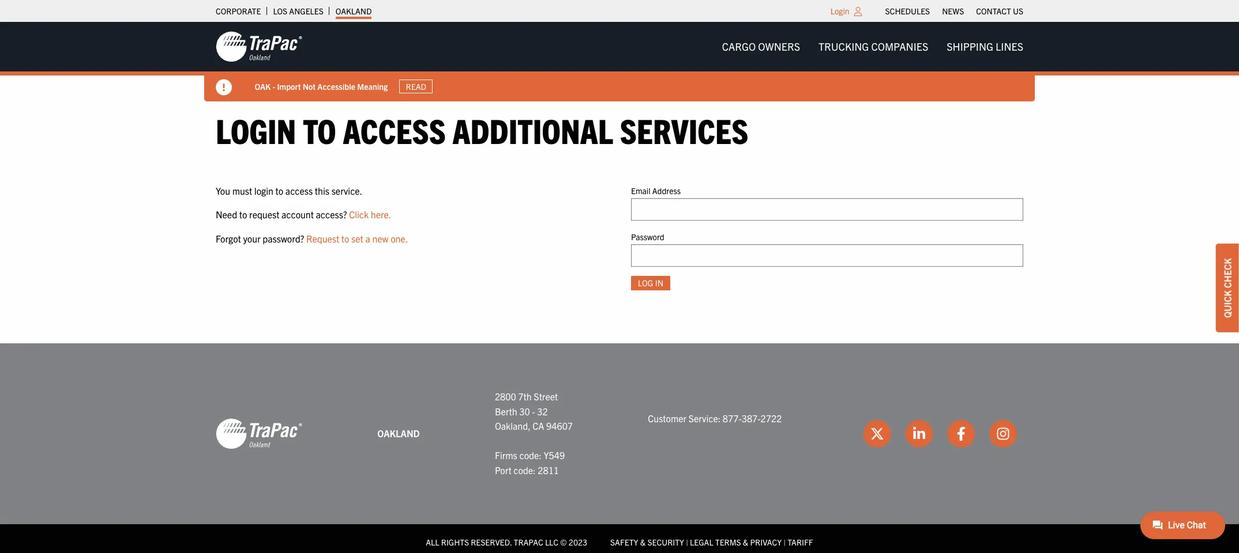 Task type: vqa. For each thing, say whether or not it's contained in the screenshot.
"cookies" to the right
no



Task type: describe. For each thing, give the bounding box(es) containing it.
387-
[[742, 413, 761, 425]]

trucking companies
[[819, 40, 928, 53]]

security
[[647, 537, 684, 548]]

2023
[[569, 537, 587, 548]]

new
[[372, 233, 389, 244]]

2 & from the left
[[743, 537, 748, 548]]

lines
[[996, 40, 1023, 53]]

services
[[620, 109, 748, 151]]

cargo
[[722, 40, 756, 53]]

accessible
[[318, 81, 356, 91]]

need to request account access? click here.
[[216, 209, 391, 220]]

legal
[[690, 537, 713, 548]]

port
[[495, 465, 511, 476]]

access
[[285, 185, 313, 196]]

2 | from the left
[[784, 537, 786, 548]]

Password password field
[[631, 245, 1023, 267]]

need
[[216, 209, 237, 220]]

email
[[631, 186, 650, 196]]

oakland link
[[336, 3, 372, 19]]

login for login link
[[831, 6, 850, 16]]

schedules link
[[885, 3, 930, 19]]

footer containing 2800 7th street
[[0, 344, 1239, 554]]

schedules
[[885, 6, 930, 16]]

you must login to access this service.
[[216, 185, 362, 196]]

0 vertical spatial oakland
[[336, 6, 372, 16]]

terms
[[715, 537, 741, 548]]

tariff
[[788, 537, 813, 548]]

safety & security | legal terms & privacy | tariff
[[610, 537, 813, 548]]

trucking
[[819, 40, 869, 53]]

corporate
[[216, 6, 261, 16]]

login link
[[831, 6, 850, 16]]

forgot your password? request to set a new one.
[[216, 233, 408, 244]]

los angeles
[[273, 6, 324, 16]]

oak - import not accessible meaning
[[255, 81, 388, 91]]

login for login to access additional services
[[216, 109, 296, 151]]

password
[[631, 232, 664, 242]]

y549
[[544, 450, 565, 462]]

login
[[254, 185, 273, 196]]

Email Address text field
[[631, 198, 1023, 221]]

service:
[[689, 413, 721, 425]]

1 horizontal spatial oakland
[[377, 428, 420, 440]]

not
[[303, 81, 316, 91]]

1 & from the left
[[640, 537, 646, 548]]

read link
[[400, 80, 433, 94]]

1 vertical spatial code:
[[514, 465, 536, 476]]

request to set a new one. link
[[306, 233, 408, 244]]

password?
[[263, 233, 304, 244]]

safety & security link
[[610, 537, 684, 548]]

oakland,
[[495, 421, 531, 432]]

trapac
[[514, 537, 543, 548]]

menu bar containing schedules
[[879, 3, 1029, 19]]

- inside banner
[[273, 81, 276, 91]]

berth
[[495, 406, 517, 417]]

877-
[[723, 413, 742, 425]]

click
[[349, 209, 369, 220]]

to right need
[[239, 209, 247, 220]]

your
[[243, 233, 260, 244]]

click here. link
[[349, 209, 391, 220]]

shipping lines link
[[938, 35, 1033, 58]]

©
[[560, 537, 567, 548]]

this
[[315, 185, 329, 196]]



Task type: locate. For each thing, give the bounding box(es) containing it.
94607
[[546, 421, 573, 432]]

shipping lines
[[947, 40, 1023, 53]]

los angeles link
[[273, 3, 324, 19]]

los
[[273, 6, 287, 16]]

2800 7th street berth 30 - 32 oakland, ca 94607
[[495, 391, 573, 432]]

oakland
[[336, 6, 372, 16], [377, 428, 420, 440]]

1 vertical spatial oakland
[[377, 428, 420, 440]]

one.
[[391, 233, 408, 244]]

login to access additional services
[[216, 109, 748, 151]]

rights
[[441, 537, 469, 548]]

menu bar containing cargo owners
[[713, 35, 1033, 58]]

None submit
[[631, 276, 670, 291]]

code:
[[519, 450, 542, 462], [514, 465, 536, 476]]

menu bar down light icon
[[713, 35, 1033, 58]]

| left "tariff"
[[784, 537, 786, 548]]

address
[[652, 186, 681, 196]]

2722
[[761, 413, 782, 425]]

login down oak
[[216, 109, 296, 151]]

cargo owners
[[722, 40, 800, 53]]

footer
[[0, 344, 1239, 554]]

oakland image
[[216, 31, 302, 63], [216, 418, 302, 450]]

you
[[216, 185, 230, 196]]

0 horizontal spatial &
[[640, 537, 646, 548]]

to right login
[[276, 185, 283, 196]]

owners
[[758, 40, 800, 53]]

1 vertical spatial oakland image
[[216, 418, 302, 450]]

solid image
[[216, 80, 232, 96]]

quick check link
[[1216, 244, 1239, 333]]

to left set
[[341, 233, 349, 244]]

light image
[[854, 7, 862, 16]]

0 horizontal spatial |
[[686, 537, 688, 548]]

set
[[351, 233, 363, 244]]

0 horizontal spatial login
[[216, 109, 296, 151]]

1 vertical spatial menu bar
[[713, 35, 1033, 58]]

read
[[406, 81, 427, 92]]

customer
[[648, 413, 687, 425]]

corporate link
[[216, 3, 261, 19]]

contact
[[976, 6, 1011, 16]]

& right safety
[[640, 537, 646, 548]]

32
[[537, 406, 548, 417]]

1 oakland image from the top
[[216, 31, 302, 63]]

to down oak - import not accessible meaning
[[303, 109, 336, 151]]

shipping
[[947, 40, 993, 53]]

here.
[[371, 209, 391, 220]]

1 horizontal spatial &
[[743, 537, 748, 548]]

street
[[534, 391, 558, 403]]

1 vertical spatial login
[[216, 109, 296, 151]]

menu bar
[[879, 3, 1029, 19], [713, 35, 1033, 58]]

news
[[942, 6, 964, 16]]

legal terms & privacy link
[[690, 537, 782, 548]]

quick check
[[1222, 259, 1233, 318]]

1 horizontal spatial -
[[532, 406, 535, 417]]

access?
[[316, 209, 347, 220]]

tariff link
[[788, 537, 813, 548]]

login to access additional services main content
[[204, 109, 1035, 309]]

- right 30
[[532, 406, 535, 417]]

email address
[[631, 186, 681, 196]]

firms
[[495, 450, 517, 462]]

0 vertical spatial oakland image
[[216, 31, 302, 63]]

1 vertical spatial -
[[532, 406, 535, 417]]

1 horizontal spatial login
[[831, 6, 850, 16]]

banner containing cargo owners
[[0, 22, 1239, 102]]

request
[[249, 209, 279, 220]]

must
[[232, 185, 252, 196]]

banner
[[0, 22, 1239, 102]]

1 | from the left
[[686, 537, 688, 548]]

trucking companies link
[[809, 35, 938, 58]]

privacy
[[750, 537, 782, 548]]

login
[[831, 6, 850, 16], [216, 109, 296, 151]]

service.
[[332, 185, 362, 196]]

2 oakland image from the top
[[216, 418, 302, 450]]

import
[[277, 81, 301, 91]]

0 vertical spatial -
[[273, 81, 276, 91]]

30
[[519, 406, 530, 417]]

angeles
[[289, 6, 324, 16]]

login left light icon
[[831, 6, 850, 16]]

forgot
[[216, 233, 241, 244]]

0 horizontal spatial oakland
[[336, 6, 372, 16]]

contact us link
[[976, 3, 1023, 19]]

- inside 2800 7th street berth 30 - 32 oakland, ca 94607
[[532, 406, 535, 417]]

us
[[1013, 6, 1023, 16]]

ca
[[533, 421, 544, 432]]

access
[[343, 109, 446, 151]]

none submit inside login to access additional services main content
[[631, 276, 670, 291]]

to
[[303, 109, 336, 151], [276, 185, 283, 196], [239, 209, 247, 220], [341, 233, 349, 244]]

0 vertical spatial menu bar
[[879, 3, 1029, 19]]

menu bar inside banner
[[713, 35, 1033, 58]]

0 vertical spatial login
[[831, 6, 850, 16]]

firms code:  y549 port code:  2811
[[495, 450, 565, 476]]

a
[[365, 233, 370, 244]]

additional
[[453, 109, 613, 151]]

1 horizontal spatial |
[[784, 537, 786, 548]]

login inside login to access additional services main content
[[216, 109, 296, 151]]

menu bar up shipping
[[879, 3, 1029, 19]]

account
[[282, 209, 314, 220]]

contact us
[[976, 6, 1023, 16]]

customer service: 877-387-2722
[[648, 413, 782, 425]]

oak
[[255, 81, 271, 91]]

| left the legal
[[686, 537, 688, 548]]

all rights reserved. trapac llc © 2023
[[426, 537, 587, 548]]

check
[[1222, 259, 1233, 289]]

|
[[686, 537, 688, 548], [784, 537, 786, 548]]

& right terms
[[743, 537, 748, 548]]

- right oak
[[273, 81, 276, 91]]

request
[[306, 233, 339, 244]]

llc
[[545, 537, 559, 548]]

0 horizontal spatial -
[[273, 81, 276, 91]]

all
[[426, 537, 439, 548]]

meaning
[[357, 81, 388, 91]]

7th
[[518, 391, 532, 403]]

-
[[273, 81, 276, 91], [532, 406, 535, 417]]

news link
[[942, 3, 964, 19]]

safety
[[610, 537, 638, 548]]

cargo owners link
[[713, 35, 809, 58]]

companies
[[871, 40, 928, 53]]

code: up 2811
[[519, 450, 542, 462]]

0 vertical spatial code:
[[519, 450, 542, 462]]

2800
[[495, 391, 516, 403]]

code: right port
[[514, 465, 536, 476]]

reserved.
[[471, 537, 512, 548]]

2811
[[538, 465, 559, 476]]



